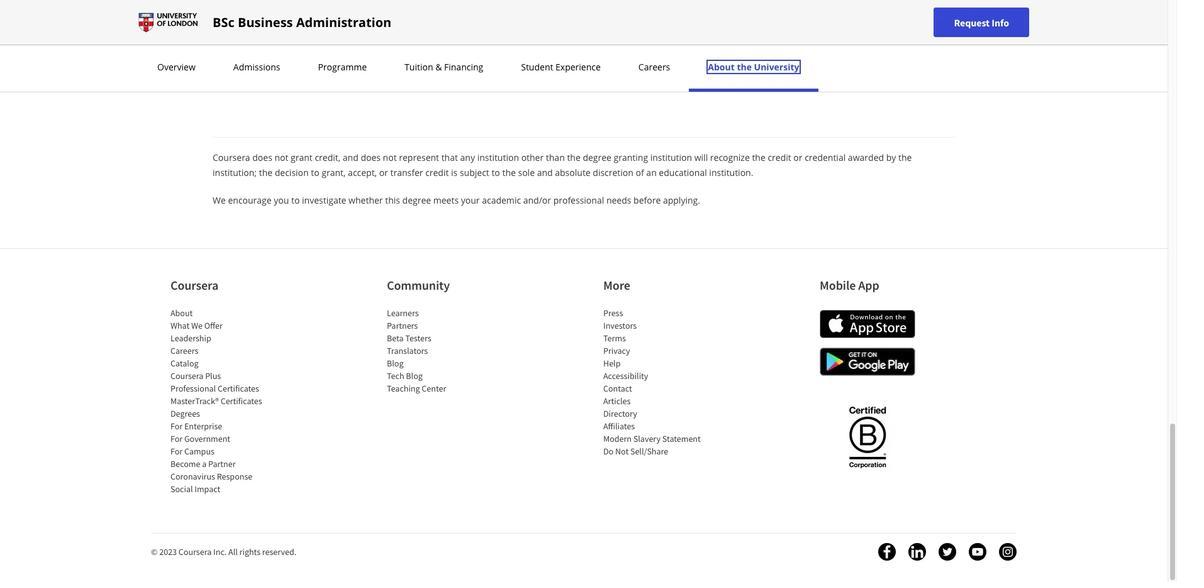 Task type: locate. For each thing, give the bounding box(es) containing it.
1 vertical spatial senior
[[342, 25, 369, 37]]

degree
[[583, 152, 612, 163], [402, 194, 431, 206]]

or left credential
[[794, 152, 803, 163]]

logo of certified b corporation image
[[842, 399, 893, 475]]

coursera up institution;
[[213, 152, 250, 163]]

professional certificates link
[[171, 383, 259, 394]]

management
[[598, 55, 653, 67]]

0 horizontal spatial is
[[327, 25, 333, 37]]

0 vertical spatial careers
[[639, 61, 670, 73]]

investors
[[603, 320, 637, 331]]

we encourage you to investigate whether this degree meets your academic and/or professional needs before applying.
[[213, 194, 700, 206]]

credit down that
[[425, 167, 449, 179]]

is up paradox on the top of the page
[[327, 25, 333, 37]]

1 horizontal spatial credit
[[768, 152, 791, 163]]

careers up 'catalog'
[[171, 345, 198, 357]]

1 horizontal spatial of
[[636, 167, 644, 179]]

about what we offer leadership careers catalog coursera plus professional certificates mastertrack® certificates degrees for enterprise for government for campus become a partner coronavirus response social impact
[[171, 308, 262, 495]]

0 horizontal spatial blog
[[387, 358, 404, 369]]

university of london image
[[138, 12, 198, 32]]

business up decision- at the left top
[[238, 14, 293, 31]]

1 vertical spatial degree
[[402, 194, 431, 206]]

meets
[[433, 194, 459, 206]]

blog up tech
[[387, 358, 404, 369]]

range
[[472, 55, 498, 67]]

institution;
[[213, 167, 257, 179]]

1 horizontal spatial we
[[213, 194, 226, 206]]

0 vertical spatial credit
[[768, 152, 791, 163]]

institution up educational
[[650, 152, 692, 163]]

to right subject
[[492, 167, 500, 179]]

of inside dr mariya eranova is a senior lecturer in international business and strategy her research interests relate to strategic decision-making, paradox theory, pedagogy and east-west differences with special reference to china. she has published in asia pacific journal of management, long range planning and european management journal.
[[380, 55, 388, 67]]

for down degrees link
[[171, 421, 183, 432]]

educational
[[659, 167, 707, 179]]

1 vertical spatial a
[[202, 459, 207, 470]]

and
[[512, 25, 527, 37], [430, 40, 445, 52], [343, 152, 359, 163], [537, 167, 553, 179]]

list for more
[[603, 307, 710, 458]]

admissions
[[233, 61, 280, 73]]

1 horizontal spatial senior
[[342, 25, 369, 37]]

is down that
[[451, 167, 458, 179]]

mastertrack®
[[171, 396, 219, 407]]

3 list from the left
[[603, 307, 710, 458]]

0 horizontal spatial careers link
[[171, 345, 198, 357]]

coursera plus link
[[171, 371, 221, 382]]

1 vertical spatial or
[[379, 167, 388, 179]]

0 horizontal spatial lecturer
[[275, 6, 308, 17]]

theory,
[[356, 40, 385, 52]]

we up leadership
[[191, 320, 203, 331]]

west
[[468, 40, 488, 52]]

1 horizontal spatial lecturer
[[371, 25, 405, 37]]

we inside about what we offer leadership careers catalog coursera plus professional certificates mastertrack® certificates degrees for enterprise for government for campus become a partner coronavirus response social impact
[[191, 320, 203, 331]]

coursera
[[213, 152, 250, 163], [171, 277, 218, 293], [171, 371, 203, 382], [179, 547, 212, 558]]

2 list from the left
[[387, 307, 494, 395]]

0 horizontal spatial careers
[[171, 345, 198, 357]]

we
[[213, 194, 226, 206], [191, 320, 203, 331]]

1 horizontal spatial a
[[335, 25, 340, 37]]

list containing about
[[171, 307, 278, 496]]

1 list from the left
[[171, 307, 278, 496]]

your
[[461, 194, 480, 206]]

1 vertical spatial lecturer
[[371, 25, 405, 37]]

and down the international at the top left
[[430, 40, 445, 52]]

coursera inside about what we offer leadership careers catalog coursera plus professional certificates mastertrack® certificates degrees for enterprise for government for campus become a partner coronavirus response social impact
[[171, 371, 203, 382]]

not
[[275, 152, 288, 163], [383, 152, 397, 163]]

about link
[[171, 308, 193, 319]]

request info
[[954, 16, 1009, 29]]

east-
[[448, 40, 468, 52]]

1 horizontal spatial about
[[708, 61, 735, 73]]

needs
[[607, 194, 631, 206]]

0 vertical spatial lecturer
[[275, 6, 308, 17]]

0 vertical spatial about
[[708, 61, 735, 73]]

business
[[238, 14, 293, 31], [473, 25, 509, 37]]

0 horizontal spatial of
[[380, 55, 388, 67]]

coursera youtube image
[[969, 544, 987, 561]]

articles
[[603, 396, 631, 407]]

eranova
[[291, 25, 324, 37]]

overview
[[157, 61, 196, 73]]

0 vertical spatial for
[[171, 421, 183, 432]]

coursera left the inc.
[[179, 547, 212, 558]]

coursera instagram image
[[999, 544, 1017, 561]]

translators
[[387, 345, 428, 357]]

does up accept,
[[361, 152, 381, 163]]

careers link down china.
[[635, 61, 674, 73]]

1 vertical spatial careers link
[[171, 345, 198, 357]]

or right accept,
[[379, 167, 388, 179]]

senior up dr
[[248, 6, 274, 17]]

1 vertical spatial of
[[636, 167, 644, 179]]

for
[[171, 421, 183, 432], [171, 433, 183, 445], [171, 446, 183, 457]]

2 not from the left
[[383, 152, 397, 163]]

coursera down catalog link
[[171, 371, 203, 382]]

certificates down professional certificates 'link'
[[221, 396, 262, 407]]

a down the campus at the left of page
[[202, 459, 207, 470]]

to right you
[[291, 194, 300, 206]]

a up paradox on the top of the page
[[335, 25, 340, 37]]

become a partner link
[[171, 459, 236, 470]]

senior
[[248, 6, 274, 17], [342, 25, 369, 37]]

institution up subject
[[477, 152, 519, 163]]

degree right this at the top of page
[[402, 194, 431, 206]]

about down 'strategic'
[[708, 61, 735, 73]]

1 vertical spatial we
[[191, 320, 203, 331]]

interests
[[621, 25, 657, 37]]

1 horizontal spatial list
[[387, 307, 494, 395]]

1 vertical spatial about
[[171, 308, 193, 319]]

1 horizontal spatial institution
[[650, 152, 692, 163]]

list containing learners
[[387, 307, 494, 395]]

1 vertical spatial for
[[171, 433, 183, 445]]

careers link
[[635, 61, 674, 73], [171, 345, 198, 357]]

government
[[184, 433, 230, 445]]

affiliates link
[[603, 421, 635, 432]]

coursera linkedin image
[[909, 544, 926, 561]]

the
[[737, 61, 752, 73], [567, 152, 581, 163], [752, 152, 766, 163], [899, 152, 912, 163], [259, 167, 273, 179], [502, 167, 516, 179]]

student experience
[[521, 61, 601, 73]]

reference
[[589, 40, 628, 52]]

not up decision
[[275, 152, 288, 163]]

certificates up mastertrack® certificates link
[[218, 383, 259, 394]]

is inside coursera does not grant credit, and does not represent that any institution other than the degree granting institution will recognize the credit or credential awarded by the institution; the decision to grant, accept, or transfer credit is subject to the sole and absolute discretion of an educational institution.
[[451, 167, 458, 179]]

institution.
[[709, 167, 754, 179]]

0 vertical spatial blog
[[387, 358, 404, 369]]

1 horizontal spatial business
[[473, 25, 509, 37]]

whether
[[349, 194, 383, 206]]

degree inside coursera does not grant credit, and does not represent that any institution other than the degree granting institution will recognize the credit or credential awarded by the institution; the decision to grant, accept, or transfer credit is subject to the sole and absolute discretion of an educational institution.
[[583, 152, 612, 163]]

of left an
[[636, 167, 644, 179]]

of down theory,
[[380, 55, 388, 67]]

university
[[754, 61, 799, 73]]

beta
[[387, 333, 404, 344]]

0 vertical spatial is
[[327, 25, 333, 37]]

modern
[[603, 433, 632, 445]]

0 horizontal spatial does
[[253, 152, 272, 163]]

degree up discretion
[[583, 152, 612, 163]]

2 horizontal spatial list
[[603, 307, 710, 458]]

lecturer up eranova
[[275, 6, 308, 17]]

testers
[[405, 333, 431, 344]]

1 vertical spatial credit
[[425, 167, 449, 179]]

programme link
[[314, 61, 371, 73]]

1 vertical spatial blog
[[406, 371, 423, 382]]

pedagogy
[[387, 40, 427, 52]]

pacific
[[320, 55, 346, 67]]

mastertrack® certificates link
[[171, 396, 262, 407]]

© 2023 coursera inc. all rights reserved.
[[151, 547, 297, 558]]

download on the app store image
[[820, 310, 916, 338]]

tech
[[387, 371, 404, 382]]

0 horizontal spatial not
[[275, 152, 288, 163]]

does up institution;
[[253, 152, 272, 163]]

blog up teaching center link
[[406, 371, 423, 382]]

and down than
[[537, 167, 553, 179]]

do
[[603, 446, 614, 457]]

privacy link
[[603, 345, 630, 357]]

the right recognize at right
[[752, 152, 766, 163]]

press link
[[603, 308, 623, 319]]

planning and european
[[500, 55, 596, 67]]

of inside coursera does not grant credit, and does not represent that any institution other than the degree granting institution will recognize the credit or credential awarded by the institution; the decision to grant, accept, or transfer credit is subject to the sole and absolute discretion of an educational institution.
[[636, 167, 644, 179]]

senior up theory,
[[342, 25, 369, 37]]

mariya
[[260, 25, 289, 37]]

about inside about what we offer leadership careers catalog coursera plus professional certificates mastertrack® certificates degrees for enterprise for government for campus become a partner coronavirus response social impact
[[171, 308, 193, 319]]

0 horizontal spatial a
[[202, 459, 207, 470]]

not
[[615, 446, 629, 457]]

get it on google play image
[[820, 348, 916, 376]]

1 horizontal spatial degree
[[583, 152, 612, 163]]

administration
[[296, 14, 392, 31]]

and up differences
[[512, 25, 527, 37]]

admissions link
[[230, 61, 284, 73]]

careers link up 'catalog'
[[171, 345, 198, 357]]

business up west
[[473, 25, 509, 37]]

you
[[274, 194, 289, 206]]

list containing press
[[603, 307, 710, 458]]

0 horizontal spatial institution
[[477, 152, 519, 163]]

credit left credential
[[768, 152, 791, 163]]

careers down china.
[[639, 61, 670, 73]]

lecturer left in on the left
[[371, 25, 405, 37]]

1 vertical spatial careers
[[171, 345, 198, 357]]

journal.
[[655, 55, 686, 67]]

list
[[171, 307, 278, 496], [387, 307, 494, 395], [603, 307, 710, 458]]

mobile app
[[820, 277, 879, 293]]

0 vertical spatial or
[[794, 152, 803, 163]]

1 horizontal spatial is
[[451, 167, 458, 179]]

0 horizontal spatial senior
[[248, 6, 274, 17]]

all
[[228, 547, 238, 558]]

0 horizontal spatial or
[[379, 167, 388, 179]]

1 vertical spatial is
[[451, 167, 458, 179]]

reserved.
[[262, 547, 297, 558]]

we left encourage
[[213, 194, 226, 206]]

and/or
[[523, 194, 551, 206]]

partners link
[[387, 320, 418, 331]]

decision-
[[248, 40, 285, 52]]

than
[[546, 152, 565, 163]]

not up transfer
[[383, 152, 397, 163]]

the left sole
[[502, 167, 516, 179]]

list for coursera
[[171, 307, 278, 496]]

for up become
[[171, 446, 183, 457]]

about up what on the bottom of the page
[[171, 308, 193, 319]]

request
[[954, 16, 990, 29]]

0 vertical spatial careers link
[[635, 61, 674, 73]]

grant
[[291, 152, 313, 163]]

list for community
[[387, 307, 494, 395]]

0 vertical spatial degree
[[583, 152, 612, 163]]

differences
[[490, 40, 536, 52]]

2 vertical spatial for
[[171, 446, 183, 457]]

a inside dr mariya eranova is a senior lecturer in international business and strategy her research interests relate to strategic decision-making, paradox theory, pedagogy and east-west differences with special reference to china. she has published in asia pacific journal of management, long range planning and european management journal.
[[335, 25, 340, 37]]

0 vertical spatial of
[[380, 55, 388, 67]]

0 horizontal spatial list
[[171, 307, 278, 496]]

0 horizontal spatial degree
[[402, 194, 431, 206]]

impact
[[195, 484, 220, 495]]

0 horizontal spatial we
[[191, 320, 203, 331]]

to left grant,
[[311, 167, 319, 179]]

1 horizontal spatial not
[[383, 152, 397, 163]]

0 vertical spatial a
[[335, 25, 340, 37]]

for up for campus link
[[171, 433, 183, 445]]

enterprise
[[184, 421, 222, 432]]

1 horizontal spatial does
[[361, 152, 381, 163]]

tuition & financing
[[405, 61, 483, 73]]

about
[[708, 61, 735, 73], [171, 308, 193, 319]]

coursera up about link
[[171, 277, 218, 293]]

dr
[[248, 25, 258, 37]]

any
[[460, 152, 475, 163]]

0 horizontal spatial about
[[171, 308, 193, 319]]

international
[[418, 25, 471, 37]]

0 vertical spatial senior
[[248, 6, 274, 17]]

1 horizontal spatial blog
[[406, 371, 423, 382]]

credit
[[768, 152, 791, 163], [425, 167, 449, 179]]

the left decision
[[259, 167, 273, 179]]



Task type: vqa. For each thing, say whether or not it's contained in the screenshot.
Skills
no



Task type: describe. For each thing, give the bounding box(es) containing it.
partners
[[387, 320, 418, 331]]

overview link
[[154, 61, 199, 73]]

accept,
[[348, 167, 377, 179]]

she
[[669, 40, 684, 52]]

a inside about what we offer leadership careers catalog coursera plus professional certificates mastertrack® certificates degrees for enterprise for government for campus become a partner coronavirus response social impact
[[202, 459, 207, 470]]

about for about the university
[[708, 61, 735, 73]]

1 institution from the left
[[477, 152, 519, 163]]

other
[[521, 152, 544, 163]]

1 vertical spatial certificates
[[221, 396, 262, 407]]

recognize
[[710, 152, 750, 163]]

encourage
[[228, 194, 272, 206]]

become
[[171, 459, 200, 470]]

special
[[558, 40, 586, 52]]

student experience link
[[517, 61, 605, 73]]

coursera twitter image
[[939, 544, 956, 561]]

2 for from the top
[[171, 433, 183, 445]]

directory
[[603, 408, 637, 420]]

blog link
[[387, 358, 404, 369]]

this
[[385, 194, 400, 206]]

about for about what we offer leadership careers catalog coursera plus professional certificates mastertrack® certificates degrees for enterprise for government for campus become a partner coronavirus response social impact
[[171, 308, 193, 319]]

the left university
[[737, 61, 752, 73]]

slavery
[[634, 433, 661, 445]]

press
[[603, 308, 623, 319]]

learners link
[[387, 308, 419, 319]]

catalog
[[171, 358, 199, 369]]

app
[[858, 277, 879, 293]]

transfer
[[390, 167, 423, 179]]

offer
[[204, 320, 223, 331]]

1 horizontal spatial or
[[794, 152, 803, 163]]

contact link
[[603, 383, 632, 394]]

for enterprise link
[[171, 421, 222, 432]]

coronavirus response link
[[171, 471, 252, 483]]

info
[[992, 16, 1009, 29]]

press investors terms privacy help accessibility contact articles directory affiliates modern slavery statement do not sell/share
[[603, 308, 701, 457]]

terms
[[603, 333, 626, 344]]

coursera facebook image
[[878, 544, 896, 561]]

investors link
[[603, 320, 637, 331]]

0 vertical spatial certificates
[[218, 383, 259, 394]]

tuition & financing link
[[401, 61, 487, 73]]

request info button
[[934, 8, 1029, 37]]

affiliates
[[603, 421, 635, 432]]

beta testers link
[[387, 333, 431, 344]]

china.
[[641, 40, 667, 52]]

that
[[442, 152, 458, 163]]

terms link
[[603, 333, 626, 344]]

business inside dr mariya eranova is a senior lecturer in international business and strategy her research interests relate to strategic decision-making, paradox theory, pedagogy and east-west differences with special reference to china. she has published in asia pacific journal of management, long range planning and european management journal.
[[473, 25, 509, 37]]

1 not from the left
[[275, 152, 288, 163]]

1 horizontal spatial careers
[[639, 61, 670, 73]]

for government link
[[171, 433, 230, 445]]

more
[[603, 277, 630, 293]]

what
[[171, 320, 190, 331]]

articles link
[[603, 396, 631, 407]]

coursera inside coursera does not grant credit, and does not represent that any institution other than the degree granting institution will recognize the credit or credential awarded by the institution; the decision to grant, accept, or transfer credit is subject to the sole and absolute discretion of an educational institution.
[[213, 152, 250, 163]]

learners
[[387, 308, 419, 319]]

degrees link
[[171, 408, 200, 420]]

and up accept,
[[343, 152, 359, 163]]

bsc
[[213, 14, 235, 31]]

about the university link
[[704, 61, 803, 73]]

dr mariya eranova is a senior lecturer in international business and strategy her research interests relate to strategic decision-making, paradox theory, pedagogy and east-west differences with special reference to china. she has published in asia pacific journal of management, long range planning and european management journal.
[[248, 25, 731, 67]]

journal
[[349, 55, 378, 67]]

published
[[248, 55, 289, 67]]

teaching
[[387, 383, 420, 394]]

programme
[[318, 61, 367, 73]]

making,
[[285, 40, 317, 52]]

learners partners beta testers translators blog tech blog teaching center
[[387, 308, 446, 394]]

in
[[408, 25, 415, 37]]

lecturer inside dr mariya eranova is a senior lecturer in international business and strategy her research interests relate to strategic decision-making, paradox theory, pedagogy and east-west differences with special reference to china. she has published in asia pacific journal of management, long range planning and european management journal.
[[371, 25, 405, 37]]

modern slavery statement link
[[603, 433, 701, 445]]

about the university
[[708, 61, 799, 73]]

3 for from the top
[[171, 446, 183, 457]]

leadership link
[[171, 333, 211, 344]]

to down interests
[[630, 40, 639, 52]]

applying.
[[663, 194, 700, 206]]

credential
[[805, 152, 846, 163]]

the up absolute
[[567, 152, 581, 163]]

to up has
[[685, 25, 693, 37]]

0 horizontal spatial business
[[238, 14, 293, 31]]

relate
[[659, 25, 683, 37]]

2 does from the left
[[361, 152, 381, 163]]

credit,
[[315, 152, 341, 163]]

community
[[387, 277, 450, 293]]

1 for from the top
[[171, 421, 183, 432]]

plus
[[205, 371, 221, 382]]

long
[[450, 55, 470, 67]]

2 institution from the left
[[650, 152, 692, 163]]

sole
[[518, 167, 535, 179]]

sell/share
[[630, 446, 668, 457]]

professional
[[171, 383, 216, 394]]

senior inside dr mariya eranova is a senior lecturer in international business and strategy her research interests relate to strategic decision-making, paradox theory, pedagogy and east-west differences with special reference to china. she has published in asia pacific journal of management, long range planning and european management journal.
[[342, 25, 369, 37]]

do not sell/share link
[[603, 446, 668, 457]]

for campus link
[[171, 446, 214, 457]]

the right by
[[899, 152, 912, 163]]

0 horizontal spatial credit
[[425, 167, 449, 179]]

©
[[151, 547, 158, 558]]

1 does from the left
[[253, 152, 272, 163]]

0 vertical spatial we
[[213, 194, 226, 206]]

senior lecturer
[[248, 6, 308, 17]]

coursera does not grant credit, and does not represent that any institution other than the degree granting institution will recognize the credit or credential awarded by the institution; the decision to grant, accept, or transfer credit is subject to the sole and absolute discretion of an educational institution.
[[213, 152, 912, 179]]

will
[[695, 152, 708, 163]]

is inside dr mariya eranova is a senior lecturer in international business and strategy her research interests relate to strategic decision-making, paradox theory, pedagogy and east-west differences with special reference to china. she has published in asia pacific journal of management, long range planning and european management journal.
[[327, 25, 333, 37]]

coronavirus
[[171, 471, 215, 483]]

inc.
[[213, 547, 227, 558]]

dr mariya eranova image
[[138, 0, 233, 74]]

granting
[[614, 152, 648, 163]]

bsc business administration
[[213, 14, 392, 31]]

her
[[566, 25, 581, 37]]

management,
[[391, 55, 447, 67]]

subject
[[460, 167, 489, 179]]

careers inside about what we offer leadership careers catalog coursera plus professional certificates mastertrack® certificates degrees for enterprise for government for campus become a partner coronavirus response social impact
[[171, 345, 198, 357]]

1 horizontal spatial careers link
[[635, 61, 674, 73]]



